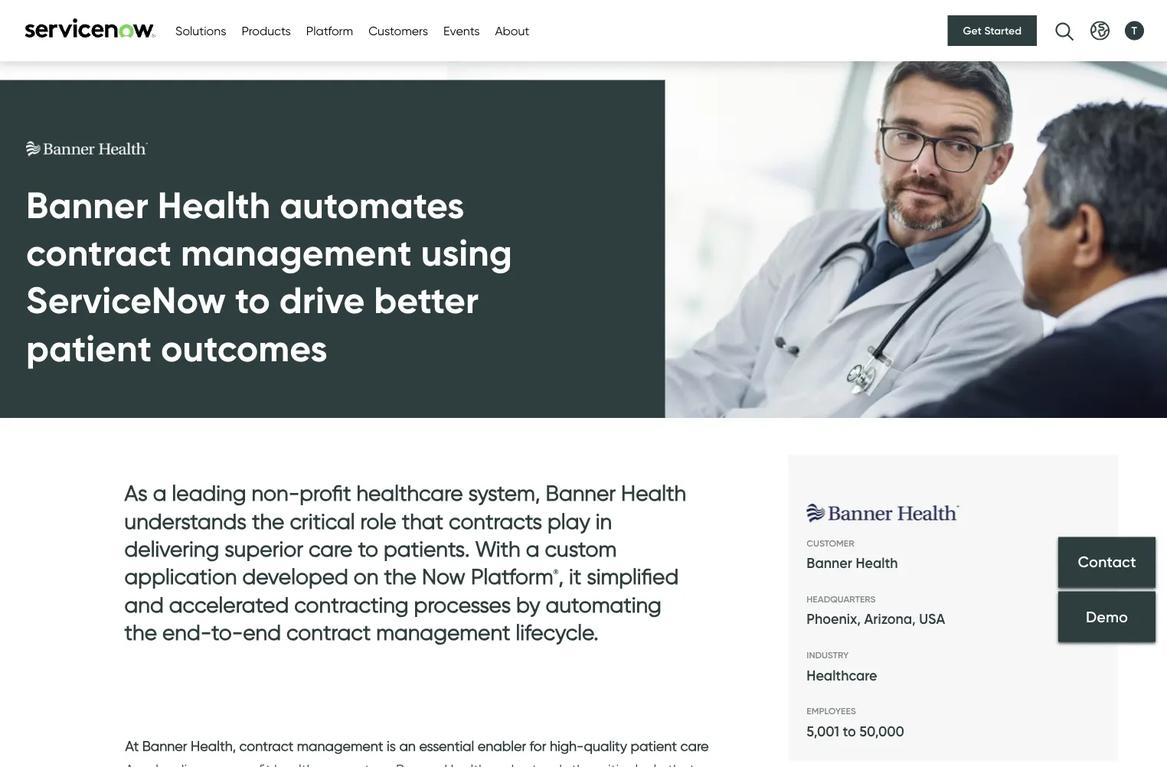 Task type: vqa. For each thing, say whether or not it's contained in the screenshot.
preferences,
no



Task type: describe. For each thing, give the bounding box(es) containing it.
customer
[[807, 538, 855, 549]]

healthcare
[[807, 667, 878, 684]]

healthcare
[[357, 480, 463, 506]]

superior
[[225, 536, 303, 562]]

to inside as a leading non‑profit healthcare system, banner health understands the critical role that contracts play in delivering superior care to patients. with a custom application developed on the now platform
[[358, 536, 379, 562]]

usa
[[920, 611, 946, 628]]

with
[[475, 536, 521, 562]]

solutions
[[175, 23, 226, 38]]

it
[[569, 564, 582, 590]]

leading
[[172, 480, 246, 506]]

customers button
[[369, 21, 428, 40]]

customer banner health
[[807, 538, 899, 572]]

employees
[[807, 706, 857, 717]]

customers
[[369, 23, 428, 38]]

employees 5,001 to 50,000
[[807, 706, 905, 740]]

now
[[422, 564, 466, 590]]

servicenow
[[26, 278, 226, 323]]

events button
[[444, 21, 480, 40]]

as
[[125, 480, 148, 506]]

patients.
[[384, 536, 470, 562]]

contract for an
[[239, 738, 294, 755]]

0 vertical spatial a
[[153, 480, 167, 506]]

0 vertical spatial platform
[[306, 23, 353, 38]]

1 horizontal spatial a
[[526, 536, 540, 562]]

get started link
[[948, 15, 1038, 46]]

demo
[[1087, 608, 1129, 626]]

lifecycle.
[[516, 620, 599, 646]]

about
[[495, 23, 530, 38]]

role
[[361, 508, 397, 534]]

2 horizontal spatial the
[[384, 564, 417, 590]]

headquarters
[[807, 594, 876, 605]]

banner inside customer banner health
[[807, 555, 853, 572]]

care inside as a leading non‑profit healthcare system, banner health understands the critical role that contracts play in delivering superior care to patients. with a custom application developed on the now platform
[[309, 536, 353, 562]]

in
[[596, 508, 612, 534]]

using
[[421, 230, 513, 275]]

contract inside , it simplified and accelerated contracting processes by automating the end‑to‑end contract management lifecycle.
[[287, 620, 371, 646]]

contracts
[[449, 508, 543, 534]]

®
[[554, 568, 559, 576]]

5,001
[[807, 723, 840, 740]]

high-
[[550, 738, 584, 755]]

the for contract
[[125, 620, 157, 646]]

enabler
[[478, 738, 527, 755]]

phoenix,
[[807, 611, 861, 628]]

quality
[[584, 738, 628, 755]]

contracting
[[294, 592, 409, 618]]

servicenow image
[[23, 18, 157, 38]]

banner inside as a leading non‑profit healthcare system, banner health understands the critical role that contracts play in delivering superior care to patients. with a custom application developed on the now platform
[[546, 480, 616, 506]]

banner health automates contract management using servicenow to drive better patient outcomes
[[26, 182, 513, 371]]

automates
[[280, 182, 465, 228]]

platform button
[[306, 21, 353, 40]]

an
[[400, 738, 416, 755]]

processes
[[414, 592, 511, 618]]

outcomes
[[161, 325, 328, 371]]



Task type: locate. For each thing, give the bounding box(es) containing it.
at banner health, contract management is an essential enabler for high-quality patient care
[[125, 738, 709, 755]]

0 horizontal spatial health
[[158, 182, 271, 228]]

products
[[242, 23, 291, 38]]

management for essential
[[297, 738, 384, 755]]

patient right the quality
[[631, 738, 678, 755]]

for
[[530, 738, 547, 755]]

patient down servicenow
[[26, 325, 152, 371]]

understands
[[125, 508, 247, 534]]

the down and
[[125, 620, 157, 646]]

solutions button
[[175, 21, 226, 40]]

health,
[[191, 738, 236, 755]]

about button
[[495, 21, 530, 40]]

a right with
[[526, 536, 540, 562]]

the
[[252, 508, 285, 534], [384, 564, 417, 590], [125, 620, 157, 646]]

system,
[[469, 480, 541, 506]]

0 vertical spatial patient
[[26, 325, 152, 371]]

1 vertical spatial a
[[526, 536, 540, 562]]

1 vertical spatial the
[[384, 564, 417, 590]]

the inside , it simplified and accelerated contracting processes by automating the end‑to‑end contract management lifecycle.
[[125, 620, 157, 646]]

industry
[[807, 650, 849, 661]]

contract for servicenow
[[26, 230, 172, 275]]

1 vertical spatial to
[[358, 536, 379, 562]]

management inside , it simplified and accelerated contracting processes by automating the end‑to‑end contract management lifecycle.
[[376, 620, 511, 646]]

0 vertical spatial care
[[309, 536, 353, 562]]

1 vertical spatial patient
[[631, 738, 678, 755]]

care
[[309, 536, 353, 562], [681, 738, 709, 755]]

1 vertical spatial health
[[622, 480, 687, 506]]

1 vertical spatial platform
[[471, 564, 554, 590]]

drive
[[280, 278, 365, 323]]

1 horizontal spatial patient
[[631, 738, 678, 755]]

contract inside banner health automates contract management using servicenow to drive better patient outcomes
[[26, 230, 172, 275]]

application
[[125, 564, 237, 590]]

a
[[153, 480, 167, 506], [526, 536, 540, 562]]

1 horizontal spatial platform
[[471, 564, 554, 590]]

contract down contracting
[[287, 620, 371, 646]]

get
[[964, 24, 982, 37]]

health inside customer banner health
[[856, 555, 899, 572]]

started
[[985, 24, 1022, 37]]

1 horizontal spatial the
[[252, 508, 285, 534]]

the for role
[[252, 508, 285, 534]]

0 vertical spatial to
[[235, 278, 270, 323]]

at
[[125, 738, 139, 755]]

2 vertical spatial contract
[[239, 738, 294, 755]]

0 horizontal spatial patient
[[26, 325, 152, 371]]

1 vertical spatial management
[[376, 620, 511, 646]]

1 horizontal spatial care
[[681, 738, 709, 755]]

industry healthcare
[[807, 650, 878, 684]]

1 vertical spatial contract
[[287, 620, 371, 646]]

delivering
[[125, 536, 219, 562]]

developed
[[243, 564, 349, 590]]

0 vertical spatial the
[[252, 508, 285, 534]]

0 vertical spatial contract
[[26, 230, 172, 275]]

management up the drive
[[181, 230, 412, 275]]

2 horizontal spatial to
[[843, 723, 857, 740]]

end‑to‑end
[[162, 620, 281, 646]]

get started
[[964, 24, 1022, 37]]

banner inside banner health automates contract management using servicenow to drive better patient outcomes
[[26, 182, 149, 228]]

health
[[158, 182, 271, 228], [622, 480, 687, 506], [856, 555, 899, 572]]

custom
[[545, 536, 617, 562]]

health inside banner health automates contract management using servicenow to drive better patient outcomes
[[158, 182, 271, 228]]

is
[[387, 738, 396, 755]]

to
[[235, 278, 270, 323], [358, 536, 379, 562], [843, 723, 857, 740]]

demo link
[[1059, 592, 1156, 642]]

contact
[[1079, 553, 1137, 572]]

by
[[517, 592, 541, 618]]

the right on
[[384, 564, 417, 590]]

platform inside as a leading non‑profit healthcare system, banner health understands the critical role that contracts play in delivering superior care to patients. with a custom application developed on the now platform
[[471, 564, 554, 590]]

patient
[[26, 325, 152, 371], [631, 738, 678, 755]]

50,000
[[860, 723, 905, 740]]

contract up servicenow
[[26, 230, 172, 275]]

contract right health,
[[239, 738, 294, 755]]

management inside banner health automates contract management using servicenow to drive better patient outcomes
[[181, 230, 412, 275]]

health inside as a leading non‑profit healthcare system, banner health understands the critical role that contracts play in delivering superior care to patients. with a custom application developed on the now platform
[[622, 480, 687, 506]]

1 horizontal spatial health
[[622, 480, 687, 506]]

0 horizontal spatial to
[[235, 278, 270, 323]]

accelerated
[[169, 592, 289, 618]]

2 vertical spatial the
[[125, 620, 157, 646]]

2 vertical spatial management
[[297, 738, 384, 755]]

non‑profit
[[252, 480, 351, 506]]

to up outcomes
[[235, 278, 270, 323]]

a right as
[[153, 480, 167, 506]]

headquarters phoenix, arizona, usa
[[807, 594, 946, 628]]

, it simplified and accelerated contracting processes by automating the end‑to‑end contract management lifecycle.
[[125, 564, 679, 646]]

automating
[[546, 592, 662, 618]]

management for to
[[181, 230, 412, 275]]

products button
[[242, 21, 291, 40]]

0 vertical spatial health
[[158, 182, 271, 228]]

management left is
[[297, 738, 384, 755]]

management down processes
[[376, 620, 511, 646]]

2 vertical spatial to
[[843, 723, 857, 740]]

the up superior
[[252, 508, 285, 534]]

2 vertical spatial health
[[856, 555, 899, 572]]

to inside employees 5,001 to 50,000
[[843, 723, 857, 740]]

and
[[125, 592, 164, 618]]

critical
[[290, 508, 355, 534]]

0 horizontal spatial platform
[[306, 23, 353, 38]]

contract
[[26, 230, 172, 275], [287, 620, 371, 646], [239, 738, 294, 755]]

platform down with
[[471, 564, 554, 590]]

that
[[402, 508, 444, 534]]

0 vertical spatial management
[[181, 230, 412, 275]]

contact link
[[1059, 538, 1156, 588]]

platform
[[306, 23, 353, 38], [471, 564, 554, 590]]

events
[[444, 23, 480, 38]]

2 horizontal spatial health
[[856, 555, 899, 572]]

banner
[[26, 182, 149, 228], [546, 480, 616, 506], [807, 555, 853, 572], [142, 738, 187, 755]]

play
[[548, 508, 591, 534]]

to up on
[[358, 536, 379, 562]]

management
[[181, 230, 412, 275], [376, 620, 511, 646], [297, 738, 384, 755]]

0 horizontal spatial care
[[309, 536, 353, 562]]

1 horizontal spatial to
[[358, 536, 379, 562]]

0 horizontal spatial a
[[153, 480, 167, 506]]

essential
[[420, 738, 475, 755]]

to right the 5,001
[[843, 723, 857, 740]]

patient inside banner health automates contract management using servicenow to drive better patient outcomes
[[26, 325, 152, 371]]

arizona,
[[865, 611, 916, 628]]

0 horizontal spatial the
[[125, 620, 157, 646]]

,
[[559, 564, 564, 590]]

better
[[374, 278, 479, 323]]

on
[[354, 564, 379, 590]]

to inside banner health automates contract management using servicenow to drive better patient outcomes
[[235, 278, 270, 323]]

as a leading non‑profit healthcare system, banner health understands the critical role that contracts play in delivering superior care to patients. with a custom application developed on the now platform
[[125, 480, 687, 590]]

1 vertical spatial care
[[681, 738, 709, 755]]

simplified
[[587, 564, 679, 590]]

platform right products
[[306, 23, 353, 38]]



